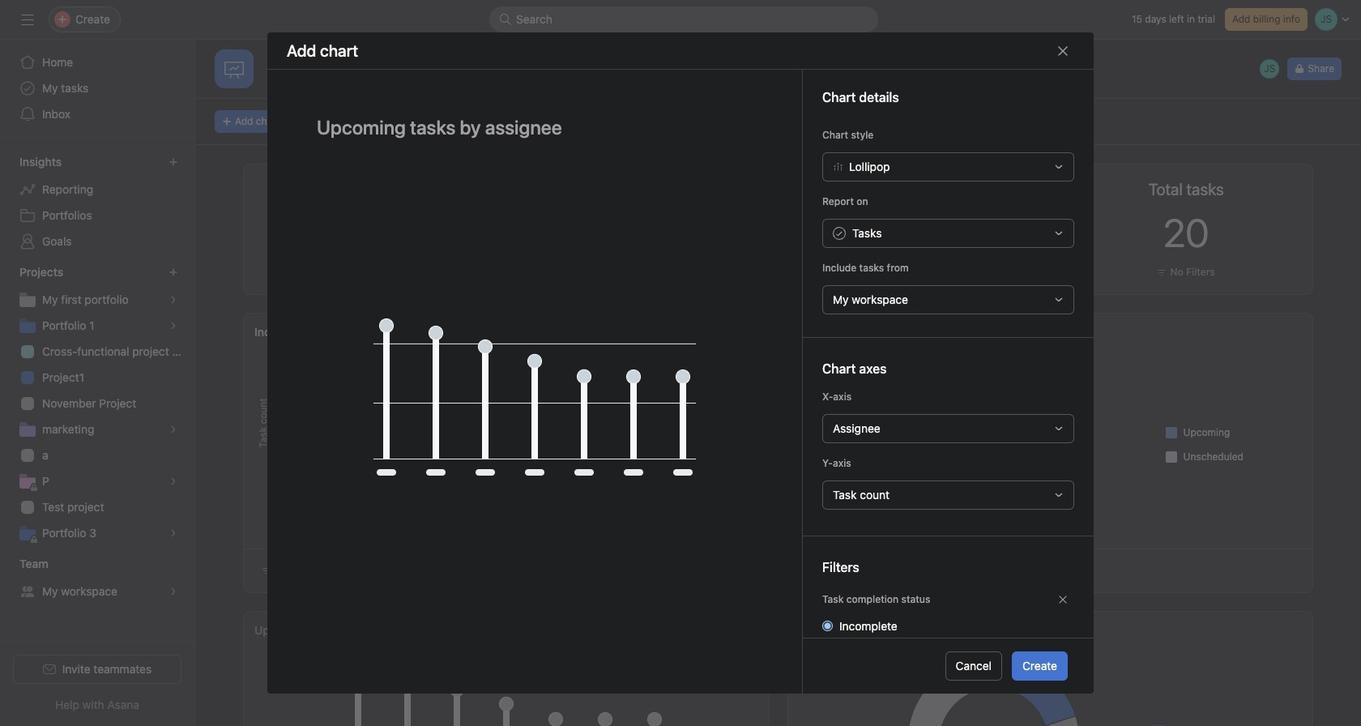 Task type: locate. For each thing, give the bounding box(es) containing it.
hide sidebar image
[[21, 13, 34, 26]]

global element
[[0, 40, 195, 137]]

report image
[[225, 59, 244, 79]]

projects element
[[0, 258, 195, 550]]

list box
[[490, 6, 879, 32]]

prominent image
[[499, 13, 512, 26]]

None radio
[[823, 621, 833, 632]]



Task type: vqa. For each thing, say whether or not it's contained in the screenshot.
list box
yes



Task type: describe. For each thing, give the bounding box(es) containing it.
Upcoming tasks by assignee text field
[[306, 109, 764, 146]]

insights element
[[0, 148, 195, 258]]

a button to remove the filter image
[[1059, 595, 1068, 605]]

close image
[[1057, 44, 1070, 57]]

teams element
[[0, 550, 195, 608]]



